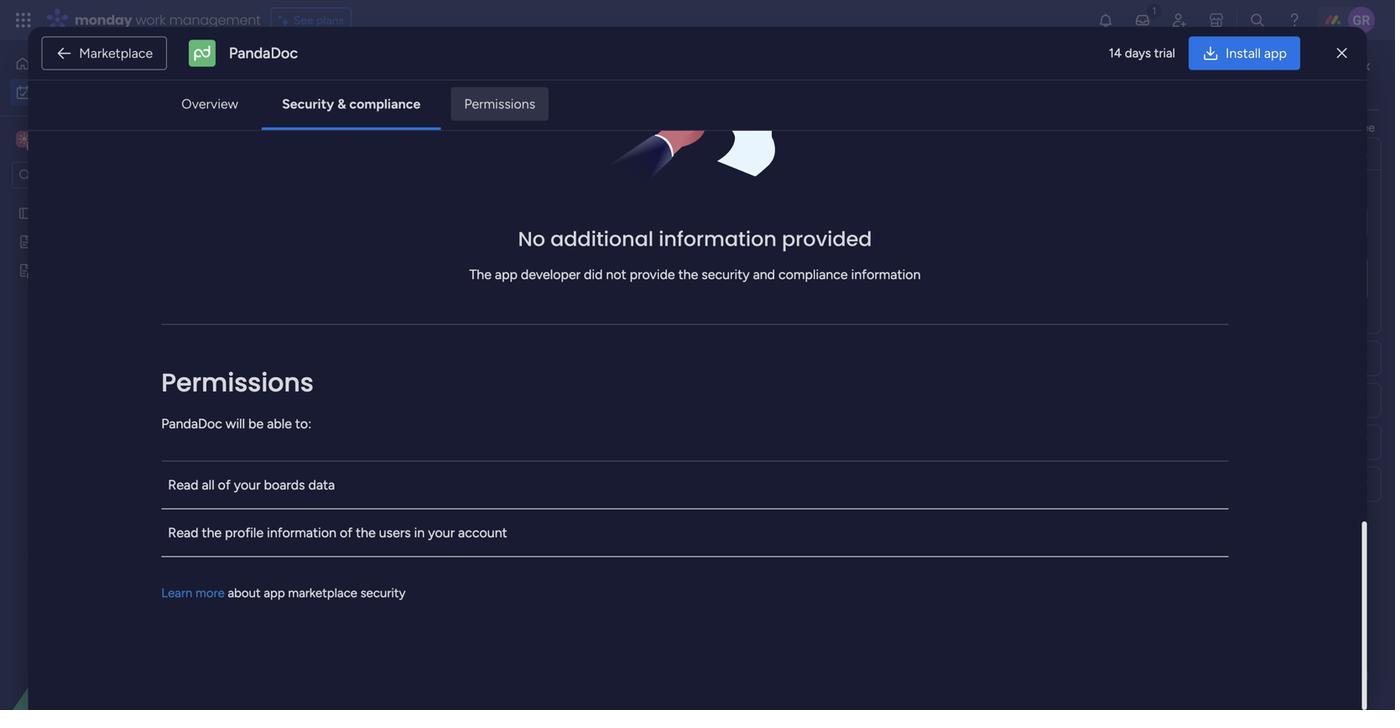 Task type: describe. For each thing, give the bounding box(es) containing it.
did
[[584, 267, 603, 283]]

0 horizontal spatial information
[[267, 525, 337, 541]]

security
[[282, 96, 334, 112]]

1 vertical spatial security
[[361, 586, 406, 601]]

new item
[[273, 514, 324, 528]]

customize
[[628, 139, 685, 153]]

developer
[[521, 267, 581, 283]]

the left users
[[356, 525, 376, 541]]

2 + from the top
[[274, 543, 282, 558]]

boards,
[[1141, 120, 1180, 135]]

the left profile
[[202, 525, 222, 541]]

home option
[[10, 50, 204, 77]]

workspace selection element
[[16, 129, 140, 151]]

provided
[[782, 225, 872, 253]]

pandadoc for pandadoc will be able to:
[[161, 416, 222, 432]]

public board image
[[18, 234, 34, 250]]

plans
[[316, 13, 344, 27]]

choose
[[1077, 120, 1118, 135]]

public board image
[[18, 206, 34, 222]]

users
[[379, 525, 411, 541]]

to
[[1343, 120, 1354, 135]]

about
[[228, 586, 261, 601]]

next week /
[[283, 479, 375, 500]]

2 vertical spatial /
[[324, 600, 332, 621]]

0 horizontal spatial of
[[218, 477, 231, 493]]

1 image
[[1147, 1, 1162, 20]]

learn more link
[[161, 586, 225, 601]]

1 vertical spatial information
[[851, 267, 921, 283]]

week for next
[[320, 479, 360, 500]]

1 add from the top
[[285, 362, 306, 376]]

later /
[[283, 600, 336, 621]]

Filter dashboard by text search field
[[319, 133, 471, 159]]

1 vertical spatial of
[[340, 525, 353, 541]]

1 horizontal spatial compliance
[[779, 267, 848, 283]]

app for the
[[495, 267, 518, 283]]

main workspace button
[[12, 125, 164, 154]]

home link
[[10, 50, 204, 77]]

install app button
[[1189, 37, 1301, 70]]

customize button
[[601, 133, 692, 159]]

work
[[293, 63, 360, 101]]

read all of your boards data
[[168, 477, 335, 493]]

provide
[[630, 267, 675, 283]]

learn
[[161, 586, 192, 601]]

new
[[273, 514, 297, 528]]

help image
[[1286, 12, 1303, 29]]

marketplace button
[[41, 37, 167, 70]]

search everything image
[[1249, 12, 1266, 29]]

read the profile information of the users in your account
[[168, 525, 507, 541]]

see
[[293, 13, 314, 27]]

greg robinson image
[[1102, 266, 1127, 291]]

this
[[283, 418, 313, 440]]

later
[[283, 600, 320, 621]]

1 horizontal spatial information
[[659, 225, 777, 253]]

install app
[[1226, 45, 1287, 61]]

update feed image
[[1135, 12, 1151, 29]]

private board image
[[18, 263, 34, 279]]

application logo image
[[189, 40, 216, 67]]

14
[[1109, 46, 1122, 61]]

choose the boards, columns and people you'd like to see
[[1077, 120, 1375, 135]]

2 workspace image from the left
[[18, 130, 30, 149]]

data
[[308, 477, 335, 493]]

security & compliance button
[[269, 87, 434, 121]]

more
[[196, 586, 225, 601]]

monday
[[75, 10, 132, 29]]

2 item from the top
[[309, 543, 333, 558]]

account
[[458, 525, 507, 541]]

0 vertical spatial security
[[702, 267, 750, 283]]

permissions button
[[451, 87, 549, 121]]

days
[[1125, 46, 1151, 61]]

item
[[300, 514, 324, 528]]

work
[[136, 10, 166, 29]]

1 horizontal spatial your
[[428, 525, 455, 541]]

people
[[1252, 120, 1288, 135]]

all
[[202, 477, 215, 493]]

marketplace
[[288, 586, 357, 601]]

my
[[248, 63, 286, 101]]

my work
[[248, 63, 360, 101]]

see plans button
[[271, 8, 352, 33]]

&
[[338, 96, 346, 112]]

2 add from the top
[[285, 543, 306, 558]]

overview button
[[168, 87, 252, 121]]

main content containing this week /
[[222, 40, 1395, 711]]

pandadoc will be able to:
[[161, 416, 312, 432]]

notifications image
[[1098, 12, 1114, 29]]

14 days trial
[[1109, 46, 1176, 61]]



Task type: locate. For each thing, give the bounding box(es) containing it.
+ add item down new item
[[274, 543, 333, 558]]

+ add item up to:
[[274, 362, 333, 376]]

security down "no additional information provided"
[[702, 267, 750, 283]]

permissions inside button
[[464, 96, 536, 112]]

option
[[0, 198, 214, 202]]

compliance
[[349, 96, 421, 112], [779, 267, 848, 283]]

0 vertical spatial app
[[1264, 45, 1287, 61]]

dapulse x slim image
[[1337, 43, 1347, 63]]

1 vertical spatial compliance
[[779, 267, 848, 283]]

None search field
[[319, 133, 471, 159]]

0 vertical spatial +
[[274, 362, 282, 376]]

app for install
[[1264, 45, 1287, 61]]

0 vertical spatial /
[[360, 418, 368, 440]]

the right provide
[[679, 267, 698, 283]]

compliance down provided
[[779, 267, 848, 283]]

security & compliance
[[282, 96, 421, 112]]

your right in
[[428, 525, 455, 541]]

the
[[469, 267, 492, 283]]

learn more about app marketplace security
[[161, 586, 406, 601]]

1 horizontal spatial pandadoc
[[229, 44, 298, 62]]

main content
[[222, 40, 1395, 711]]

0 vertical spatial pandadoc
[[229, 44, 298, 62]]

0 vertical spatial compliance
[[349, 96, 421, 112]]

overview
[[182, 96, 238, 112]]

trial
[[1155, 46, 1176, 61]]

like
[[1323, 120, 1340, 135]]

information up the app developer did not provide the security and compliance information
[[659, 225, 777, 253]]

select product image
[[15, 12, 32, 29]]

1 workspace image from the left
[[16, 130, 33, 149]]

2 vertical spatial app
[[264, 586, 285, 601]]

workspace image
[[16, 130, 33, 149], [18, 130, 30, 149]]

and left people
[[1230, 120, 1249, 135]]

item up to:
[[309, 362, 333, 376]]

1 horizontal spatial security
[[702, 267, 750, 283]]

0 vertical spatial week
[[317, 418, 357, 440]]

app
[[1264, 45, 1287, 61], [495, 267, 518, 283], [264, 586, 285, 601]]

main
[[39, 131, 68, 147]]

lottie animation image
[[0, 541, 214, 711]]

no
[[518, 225, 545, 253]]

security
[[702, 267, 750, 283], [361, 586, 406, 601]]

and down "no additional information provided"
[[753, 267, 775, 283]]

1 horizontal spatial of
[[340, 525, 353, 541]]

app right the about
[[264, 586, 285, 601]]

able
[[267, 416, 292, 432]]

+
[[274, 362, 282, 376], [274, 543, 282, 558]]

see plans
[[293, 13, 344, 27]]

install
[[1226, 45, 1261, 61]]

profile
[[225, 525, 264, 541]]

/ right to:
[[360, 418, 368, 440]]

greg robinson image
[[1348, 7, 1375, 34]]

read up learn
[[168, 525, 199, 541]]

week
[[317, 418, 357, 440], [320, 479, 360, 500]]

boards
[[264, 477, 305, 493]]

add down new item
[[285, 543, 306, 558]]

+ add item
[[274, 362, 333, 376], [274, 543, 333, 558]]

1 vertical spatial and
[[753, 267, 775, 283]]

0 vertical spatial permissions
[[464, 96, 536, 112]]

the left boards,
[[1121, 120, 1138, 135]]

see
[[1357, 120, 1375, 135]]

additional
[[551, 225, 654, 253]]

the
[[1121, 120, 1138, 135], [679, 267, 698, 283], [202, 525, 222, 541], [356, 525, 376, 541]]

/ right later
[[324, 600, 332, 621]]

+ up able
[[274, 362, 282, 376]]

0 horizontal spatial and
[[753, 267, 775, 283]]

management
[[169, 10, 261, 29]]

security right marketplace in the left of the page
[[361, 586, 406, 601]]

None text field
[[1088, 208, 1368, 237]]

1 vertical spatial read
[[168, 525, 199, 541]]

1 horizontal spatial permissions
[[464, 96, 536, 112]]

1 vertical spatial +
[[274, 543, 282, 558]]

1 read from the top
[[168, 477, 199, 493]]

1 vertical spatial item
[[309, 543, 333, 558]]

0 vertical spatial item
[[309, 362, 333, 376]]

/ right data
[[363, 479, 371, 500]]

2 read from the top
[[168, 525, 199, 541]]

of right item
[[340, 525, 353, 541]]

marketplace
[[79, 45, 153, 61]]

monday marketplace image
[[1208, 12, 1225, 29]]

2 horizontal spatial app
[[1264, 45, 1287, 61]]

1 vertical spatial app
[[495, 267, 518, 283]]

the app developer did not provide the security and compliance information
[[469, 267, 921, 283]]

read for read the profile information of the users in your account
[[168, 525, 199, 541]]

1 vertical spatial pandadoc
[[161, 416, 222, 432]]

pandadoc for pandadoc
[[229, 44, 298, 62]]

1 vertical spatial /
[[363, 479, 371, 500]]

0 vertical spatial of
[[218, 477, 231, 493]]

columns
[[1183, 120, 1227, 135]]

main workspace
[[39, 131, 138, 147]]

1 vertical spatial add
[[285, 543, 306, 558]]

workspace
[[71, 131, 138, 147]]

app inside 'button'
[[1264, 45, 1287, 61]]

home
[[37, 57, 69, 71]]

board
[[913, 267, 943, 282]]

0 horizontal spatial security
[[361, 586, 406, 601]]

item
[[309, 362, 333, 376], [309, 543, 333, 558]]

0 horizontal spatial permissions
[[161, 365, 314, 400]]

permissions
[[464, 96, 536, 112], [161, 365, 314, 400]]

pandadoc
[[229, 44, 298, 62], [161, 416, 222, 432]]

/ for this week /
[[360, 418, 368, 440]]

/ for next week /
[[363, 479, 371, 500]]

0 horizontal spatial compliance
[[349, 96, 421, 112]]

read left all
[[168, 477, 199, 493]]

app right the the
[[495, 267, 518, 283]]

not
[[606, 267, 627, 283]]

in
[[414, 525, 425, 541]]

compliance inside button
[[349, 96, 421, 112]]

0 horizontal spatial your
[[234, 477, 261, 493]]

and
[[1230, 120, 1249, 135], [753, 267, 775, 283]]

0 horizontal spatial app
[[264, 586, 285, 601]]

read
[[168, 477, 199, 493], [168, 525, 199, 541]]

week right to:
[[317, 418, 357, 440]]

will
[[226, 416, 245, 432]]

1 item from the top
[[309, 362, 333, 376]]

add
[[285, 362, 306, 376], [285, 543, 306, 558]]

pandadoc up my
[[229, 44, 298, 62]]

week for this
[[317, 418, 357, 440]]

of
[[218, 477, 231, 493], [340, 525, 353, 541]]

next
[[283, 479, 316, 500]]

app right the install
[[1264, 45, 1287, 61]]

/
[[360, 418, 368, 440], [363, 479, 371, 500], [324, 600, 332, 621]]

pandadoc left "will"
[[161, 416, 222, 432]]

2 + add item from the top
[[274, 543, 333, 558]]

to:
[[295, 416, 312, 432]]

no additional information provided image
[[603, 27, 787, 201]]

0 vertical spatial + add item
[[274, 362, 333, 376]]

0 vertical spatial read
[[168, 477, 199, 493]]

invite members image
[[1171, 12, 1188, 29]]

1 vertical spatial + add item
[[274, 543, 333, 558]]

1 + add item from the top
[[274, 362, 333, 376]]

no additional information provided
[[518, 225, 872, 253]]

2 vertical spatial information
[[267, 525, 337, 541]]

1 vertical spatial your
[[428, 525, 455, 541]]

your left boards
[[234, 477, 261, 493]]

this week /
[[283, 418, 372, 440]]

add up to:
[[285, 362, 306, 376]]

information
[[659, 225, 777, 253], [851, 267, 921, 283], [267, 525, 337, 541]]

information down next
[[267, 525, 337, 541]]

1 horizontal spatial and
[[1230, 120, 1249, 135]]

2 horizontal spatial information
[[851, 267, 921, 283]]

be
[[249, 416, 264, 432]]

monday work management
[[75, 10, 261, 29]]

to do list
[[1315, 75, 1363, 89]]

0 vertical spatial add
[[285, 362, 306, 376]]

0 vertical spatial your
[[234, 477, 261, 493]]

+ down new
[[274, 543, 282, 558]]

list box
[[0, 196, 214, 511]]

item down read the profile information of the users in your account
[[309, 543, 333, 558]]

group
[[748, 267, 781, 282]]

1 vertical spatial permissions
[[161, 365, 314, 400]]

of right all
[[218, 477, 231, 493]]

do
[[1331, 75, 1345, 89]]

0 horizontal spatial pandadoc
[[161, 416, 222, 432]]

list
[[1348, 75, 1363, 89]]

read for read all of your boards data
[[168, 477, 199, 493]]

0 vertical spatial and
[[1230, 120, 1249, 135]]

1 horizontal spatial app
[[495, 267, 518, 283]]

information down provided
[[851, 267, 921, 283]]

lottie animation element
[[0, 541, 214, 711]]

you'd
[[1291, 120, 1320, 135]]

week right next
[[320, 479, 360, 500]]

to do list button
[[1284, 69, 1370, 96]]

0 vertical spatial information
[[659, 225, 777, 253]]

compliance up filter dashboard by text search field
[[349, 96, 421, 112]]

to
[[1315, 75, 1328, 89]]

1 vertical spatial week
[[320, 479, 360, 500]]

1 + from the top
[[274, 362, 282, 376]]



Task type: vqa. For each thing, say whether or not it's contained in the screenshot.
Home link
yes



